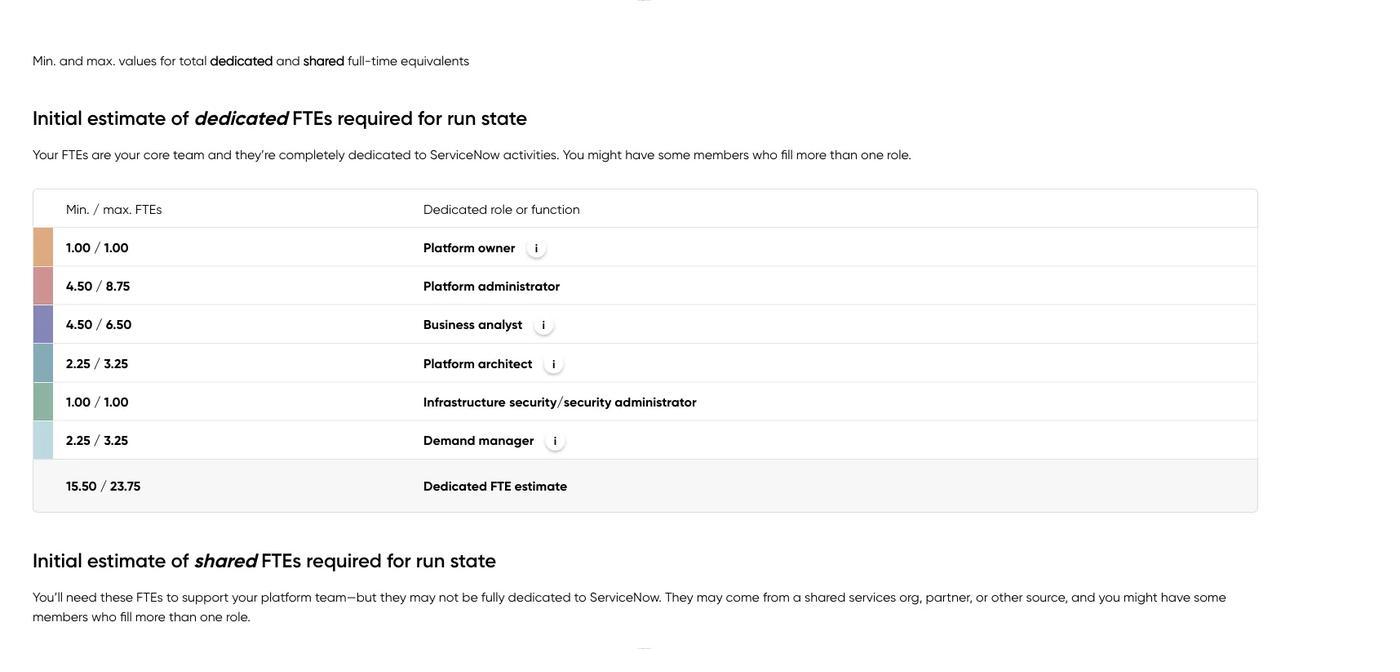 Task type: locate. For each thing, give the bounding box(es) containing it.
0 vertical spatial state
[[481, 105, 528, 129]]

ftes
[[293, 105, 333, 129], [62, 146, 88, 162], [135, 201, 162, 217], [261, 548, 302, 572], [136, 589, 163, 605]]

with up use
[[720, 345, 745, 361]]

min. for min. and max. values for total dedicated and shared full-time equivalents
[[33, 52, 56, 68]]

1.00 / 1.00 up 4.50 / 8.75
[[66, 239, 129, 255]]

platform inside servicenow platform team estimator
[[943, 179, 1097, 227]]

1 vertical spatial might
[[1124, 589, 1158, 605]]

0 vertical spatial for
[[160, 52, 176, 68]]

facebook image
[[244, 622, 263, 641]]

required for shared
[[306, 548, 382, 572]]

strongest
[[923, 326, 979, 342]]

required down "calculators"
[[338, 105, 413, 129]]

ftes down core
[[135, 201, 162, 217]]

1 vertical spatial some
[[1195, 589, 1227, 605]]

linkedin image
[[40, 622, 58, 641]]

your ftes are your core team and they're completely dedicated to servicenow activities. you might have some members who fill more than one role.
[[33, 146, 912, 162]]

0 vertical spatial initial
[[33, 105, 82, 129]]

max.
[[87, 52, 116, 68], [103, 201, 132, 217]]

0 vertical spatial you
[[1093, 384, 1114, 400]]

1 vertical spatial 3.25
[[104, 432, 128, 448]]

1 horizontal spatial your
[[720, 306, 746, 322]]

need
[[1118, 384, 1149, 400], [66, 589, 97, 605]]

1 horizontal spatial with
[[720, 345, 745, 361]]

i down infrastructure security/security administrator
[[554, 434, 557, 448]]

0 horizontal spatial support
[[182, 589, 229, 605]]

3.25 up 23.75 on the bottom of the page
[[104, 432, 128, 448]]

0 horizontal spatial administrator
[[478, 278, 560, 294]]

0 horizontal spatial than
[[169, 608, 197, 624]]

have
[[626, 146, 655, 162], [1150, 326, 1180, 342], [1162, 589, 1191, 605]]

1 vertical spatial for
[[418, 105, 442, 129]]

your inside you'll need these ftes to support your platform team—but they may not be fully dedicated to servicenow. they may come from a shared services org, partner, or other source, and you might have some members who fill more than one role.
[[232, 589, 258, 605]]

for inside "initial estimate of dedicated ftes required for run state"
[[418, 105, 442, 129]]

your for your ftes are your core team and they're completely dedicated to servicenow activities. you might have some members who fill more than one role.
[[33, 146, 58, 162]]

dedicated left fte at the left
[[424, 478, 487, 494]]

1 vertical spatial max.
[[103, 201, 132, 217]]

shared inside you'll need these ftes to support your platform team—but they may not be fully dedicated to servicenow. they may come from a shared services org, partner, or other source, and you might have some members who fill more than one role.
[[805, 589, 846, 605]]

connect
[[33, 584, 87, 600]]

administrator left use
[[615, 394, 697, 410]]

a
[[1228, 306, 1236, 322], [1315, 384, 1323, 400], [793, 589, 802, 605]]

4.50 left 8.75
[[66, 278, 93, 294]]

2 4.50 from the top
[[66, 316, 93, 332]]

i up infrastructure security/security administrator
[[553, 357, 555, 371]]

use
[[720, 384, 742, 400]]

2 vertical spatial of
[[171, 548, 189, 572]]

1 vertical spatial or
[[977, 589, 989, 605]]

skills
[[772, 345, 798, 361]]

people down business
[[1301, 326, 1344, 342]]

1 vertical spatial 1.00 / 1.00
[[66, 394, 129, 410]]

2 dedicated from the top
[[424, 478, 487, 494]]

security/security
[[509, 394, 612, 410]]

3.25 down 6.50
[[104, 355, 128, 371]]

run up not
[[416, 548, 445, 572]]

2.25 / 3.25 for demand manager
[[66, 432, 128, 448]]

your
[[115, 146, 140, 162], [788, 326, 813, 342], [1200, 384, 1226, 400], [232, 589, 258, 605]]

be
[[462, 589, 478, 605]]

1 vertical spatial run
[[416, 548, 445, 572]]

0 vertical spatial or
[[516, 201, 528, 217]]

these
[[100, 589, 133, 605]]

1 1.00 / 1.00 from the top
[[66, 239, 129, 255]]

dedicated
[[424, 201, 488, 217], [424, 478, 487, 494]]

1.00 down 4.50 / 6.50
[[66, 394, 91, 410]]

who
[[753, 146, 778, 162], [91, 608, 117, 624]]

ftes right the us
[[136, 589, 163, 605]]

2 vertical spatial for
[[387, 548, 411, 572]]

dedicated inside you'll need these ftes to support your platform team—but they may not be fully dedicated to servicenow. they may come from a shared services org, partner, or other source, and you might have some members who fill more than one role.
[[508, 589, 571, 605]]

initial inside initial estimate of shared ftes required for run state
[[33, 548, 82, 572]]

people inside use the platform team estimator to find out how many people you need to build your team and get a shareable estimate report.
[[1047, 384, 1090, 400]]

0 horizontal spatial people
[[1047, 384, 1090, 400]]

run inside initial estimate of shared ftes required for run state
[[416, 548, 445, 572]]

1 horizontal spatial might
[[1124, 589, 1158, 605]]

dedicated right completely
[[348, 146, 411, 162]]

initial inside "initial estimate of dedicated ftes required for run state"
[[33, 105, 82, 129]]

state
[[481, 105, 528, 129], [450, 548, 497, 572]]

one
[[861, 146, 884, 162], [200, 608, 223, 624]]

0 horizontal spatial min.
[[33, 52, 56, 68]]

of right 'number' at the bottom right of the page
[[1286, 326, 1298, 342]]

support inside your servicenow® platform team establishes, maintains, and extends servicenow as a strategic business platform in your organization. the strongest servicenow platform teams have the right number of people with the skills to support the now platform®.
[[817, 345, 864, 361]]

1 vertical spatial have
[[1150, 326, 1180, 342]]

platform
[[943, 179, 1097, 227], [424, 239, 475, 255], [424, 278, 475, 294], [424, 355, 475, 371], [769, 384, 819, 400]]

some inside you'll need these ftes to support your platform team—but they may not be fully dedicated to servicenow. they may come from a shared services org, partner, or other source, and you might have some members who fill more than one role.
[[1195, 589, 1227, 605]]

a right get
[[1315, 384, 1323, 400]]

1 horizontal spatial may
[[697, 589, 723, 605]]

1.00 down min. / max. ftes
[[104, 239, 129, 255]]

max. left values
[[87, 52, 116, 68]]

0 vertical spatial 3.25
[[104, 355, 128, 371]]

1 vertical spatial team
[[822, 384, 855, 400]]

min. up 4.50 / 8.75
[[66, 201, 90, 217]]

1 horizontal spatial need
[[1118, 384, 1149, 400]]

infrastructure security/security administrator
[[424, 394, 697, 410]]

min. left started on the top of page
[[33, 52, 56, 68]]

need right you'll
[[66, 589, 97, 605]]

team up the
[[887, 306, 919, 322]]

2 vertical spatial have
[[1162, 589, 1191, 605]]

estimate inside use the platform team estimator to find out how many people you need to build your team and get a shareable estimate report.
[[783, 404, 836, 420]]

1 vertical spatial more
[[135, 608, 166, 624]]

a inside your servicenow® platform team establishes, maintains, and extends servicenow as a strategic business platform in your organization. the strongest servicenow platform teams have the right number of people with the skills to support the now platform®.
[[1228, 306, 1236, 322]]

might
[[588, 146, 622, 162], [1124, 589, 1158, 605]]

initial for shared
[[33, 548, 82, 572]]

0 horizontal spatial members
[[33, 608, 88, 624]]

your left servicenow®
[[720, 306, 746, 322]]

support up youtube image
[[182, 589, 229, 605]]

/
[[93, 201, 100, 217], [94, 239, 101, 255], [96, 278, 103, 294], [96, 316, 103, 332], [94, 355, 101, 371], [94, 394, 101, 410], [94, 432, 101, 448], [100, 478, 107, 494]]

1 vertical spatial required
[[306, 548, 382, 572]]

some
[[658, 146, 691, 162], [1195, 589, 1227, 605]]

1 3.25 from the top
[[104, 355, 128, 371]]

more
[[797, 146, 827, 162], [135, 608, 166, 624]]

and left get
[[1264, 384, 1288, 400]]

2 1.00 / 1.00 from the top
[[66, 394, 129, 410]]

for up they on the left
[[387, 548, 411, 572]]

and left 'extends' at the top right of page
[[1059, 306, 1083, 322]]

the
[[898, 326, 920, 342]]

and
[[59, 52, 83, 68], [276, 52, 300, 68], [325, 68, 348, 84], [502, 68, 526, 84], [208, 146, 232, 162], [1059, 306, 1083, 322], [1264, 384, 1288, 400], [1072, 589, 1096, 605]]

0 horizontal spatial your
[[33, 146, 58, 162]]

estimate
[[87, 105, 166, 129], [783, 404, 836, 420], [515, 478, 568, 494], [87, 548, 166, 572]]

platform inside you'll need these ftes to support your platform team—but they may not be fully dedicated to servicenow. they may come from a shared services org, partner, or other source, and you might have some members who fill more than one role.
[[261, 589, 312, 605]]

you inside use the platform team estimator to find out how many people you need to build your team and get a shareable estimate report.
[[1093, 384, 1114, 400]]

initial estimate of dedicated ftes required for run state
[[33, 105, 528, 130]]

3.25
[[104, 355, 128, 371], [104, 432, 128, 448]]

1 horizontal spatial a
[[1228, 306, 1236, 322]]

you down teams
[[1093, 384, 1114, 400]]

run for shared
[[416, 548, 445, 572]]

4.50 left 6.50
[[66, 316, 93, 332]]

platform
[[833, 306, 884, 322], [720, 326, 771, 342], [1056, 326, 1106, 342], [261, 589, 312, 605]]

1 horizontal spatial team
[[1107, 179, 1205, 227]]

0 horizontal spatial fill
[[120, 608, 132, 624]]

4.50
[[66, 278, 93, 294], [66, 316, 93, 332]]

who inside you'll need these ftes to support your platform team—but they may not be fully dedicated to servicenow. they may come from a shared services org, partner, or other source, and you might have some members who fill more than one role.
[[91, 608, 117, 624]]

0 vertical spatial run
[[447, 105, 476, 129]]

1 horizontal spatial support
[[817, 345, 864, 361]]

2 horizontal spatial for
[[418, 105, 442, 129]]

1.00 / 1.00
[[66, 239, 129, 255], [66, 394, 129, 410]]

members
[[694, 146, 750, 162], [33, 608, 88, 624]]

0 horizontal spatial need
[[66, 589, 97, 605]]

the inside use the platform team estimator to find out how many people you need to build your team and get a shareable estimate report.
[[746, 384, 765, 400]]

state inside initial estimate of shared ftes required for run state
[[450, 548, 497, 572]]

dedicated for dedicated fte estimate
[[424, 478, 487, 494]]

people
[[1301, 326, 1344, 342], [1047, 384, 1090, 400]]

1 2.25 / 3.25 from the top
[[66, 355, 128, 371]]

may
[[410, 589, 436, 605], [697, 589, 723, 605]]

estimate up the us
[[87, 548, 166, 572]]

estimator up report.
[[858, 384, 914, 400]]

team inside servicenow platform team estimator
[[1107, 179, 1205, 227]]

people right many at right
[[1047, 384, 1090, 400]]

0 vertical spatial administrator
[[478, 278, 560, 294]]

your left are at left top
[[33, 146, 58, 162]]

dedicated for dedicated role or function
[[424, 201, 488, 217]]

leading practices
[[144, 68, 251, 84]]

0 horizontal spatial team
[[822, 384, 855, 400]]

dedicated
[[210, 52, 273, 68], [194, 105, 288, 130], [348, 146, 411, 162], [508, 589, 571, 605]]

1 vertical spatial min.
[[66, 201, 90, 217]]

of inside "initial estimate of dedicated ftes required for run state"
[[171, 105, 189, 129]]

2 3.25 from the top
[[104, 432, 128, 448]]

i for platform owner
[[535, 241, 538, 255]]

i for business analyst
[[543, 318, 545, 332]]

and right tools at the top of page
[[325, 68, 348, 84]]

1 vertical spatial 2.25
[[66, 432, 91, 448]]

0 vertical spatial fill
[[781, 146, 793, 162]]

demand manager
[[424, 432, 534, 448]]

or right the role
[[516, 201, 528, 217]]

state for dedicated
[[481, 105, 528, 129]]

2 initial from the top
[[33, 548, 82, 572]]

0 vertical spatial who
[[753, 146, 778, 162]]

for left total
[[160, 52, 176, 68]]

state up be
[[450, 548, 497, 572]]

1 horizontal spatial people
[[1301, 326, 1344, 342]]

a right from
[[793, 589, 802, 605]]

2 2.25 / 3.25 from the top
[[66, 432, 128, 448]]

1 horizontal spatial team
[[887, 306, 919, 322]]

or left the other
[[977, 589, 989, 605]]

2 horizontal spatial shared
[[805, 589, 846, 605]]

run up your ftes are your core team and they're completely dedicated to servicenow activities. you might have some members who fill more than one role.
[[447, 105, 476, 129]]

1.00 / 1.00 down 4.50 / 6.50
[[66, 394, 129, 410]]

max. for values
[[87, 52, 116, 68]]

source,
[[1027, 589, 1069, 605]]

not
[[439, 589, 459, 605]]

1 4.50 from the top
[[66, 278, 93, 294]]

0 vertical spatial min.
[[33, 52, 56, 68]]

0 vertical spatial have
[[626, 146, 655, 162]]

shared left the full-
[[304, 52, 345, 68]]

1 horizontal spatial role.
[[887, 146, 912, 162]]

of down the leading
[[171, 105, 189, 129]]

started
[[59, 68, 103, 84]]

2 vertical spatial team
[[1229, 384, 1261, 400]]

1 horizontal spatial fill
[[781, 146, 793, 162]]

dedicated up platform owner
[[424, 201, 488, 217]]

shareable
[[720, 404, 780, 420]]

required for dedicated
[[338, 105, 413, 129]]

1 dedicated from the top
[[424, 201, 488, 217]]

team
[[1107, 179, 1205, 227], [822, 384, 855, 400]]

1.00
[[66, 239, 91, 255], [104, 239, 129, 255], [66, 394, 91, 410], [104, 394, 129, 410]]

manager
[[479, 432, 534, 448]]

0 horizontal spatial who
[[91, 608, 117, 624]]

state inside "initial estimate of dedicated ftes required for run state"
[[481, 105, 528, 129]]

and inside you'll need these ftes to support your platform team—but they may not be fully dedicated to servicenow. they may come from a shared services org, partner, or other source, and you might have some members who fill more than one role.
[[1072, 589, 1096, 605]]

required inside initial estimate of shared ftes required for run state
[[306, 548, 382, 572]]

1 vertical spatial role.
[[226, 608, 251, 624]]

1 vertical spatial need
[[66, 589, 97, 605]]

ftes up completely
[[293, 105, 333, 129]]

0 vertical spatial 1.00 / 1.00
[[66, 239, 129, 255]]

you right source,
[[1099, 589, 1121, 605]]

0 vertical spatial a
[[1228, 306, 1236, 322]]

and right source,
[[1072, 589, 1096, 605]]

0 horizontal spatial with
[[91, 584, 118, 600]]

0 vertical spatial team
[[1107, 179, 1205, 227]]

2.25 down 4.50 / 6.50
[[66, 355, 91, 371]]

you
[[1093, 384, 1114, 400], [1099, 589, 1121, 605]]

servicenow
[[430, 146, 500, 162], [720, 179, 934, 227], [1137, 306, 1207, 322], [982, 326, 1052, 342]]

have inside your servicenow® platform team establishes, maintains, and extends servicenow as a strategic business platform in your organization. the strongest servicenow platform teams have the right number of people with the skills to support the now platform®.
[[1150, 326, 1180, 342]]

a inside you'll need these ftes to support your platform team—but they may not be fully dedicated to servicenow. they may come from a shared services org, partner, or other source, and you might have some members who fill more than one role.
[[793, 589, 802, 605]]

0 vertical spatial required
[[338, 105, 413, 129]]

role. inside you'll need these ftes to support your platform team—but they may not be fully dedicated to servicenow. they may come from a shared services org, partner, or other source, and you might have some members who fill more than one role.
[[226, 608, 251, 624]]

dedicated up they're
[[194, 105, 288, 130]]

2 2.25 from the top
[[66, 432, 91, 448]]

1 vertical spatial administrator
[[615, 394, 697, 410]]

platform down 'extends' at the top right of page
[[1056, 326, 1106, 342]]

2.25 / 3.25 for platform architect
[[66, 355, 128, 371]]

run inside "initial estimate of dedicated ftes required for run state"
[[447, 105, 476, 129]]

1 horizontal spatial or
[[977, 589, 989, 605]]

support down organization.
[[817, 345, 864, 361]]

than
[[830, 146, 858, 162], [169, 608, 197, 624]]

required
[[338, 105, 413, 129], [306, 548, 382, 572]]

of for shared
[[171, 548, 189, 572]]

the up shareable
[[746, 384, 765, 400]]

your inside your servicenow® platform team establishes, maintains, and extends servicenow as a strategic business platform in your organization. the strongest servicenow platform teams have the right number of people with the skills to support the now platform®.
[[720, 306, 746, 322]]

1 vertical spatial your
[[720, 306, 746, 322]]

for inside initial estimate of shared ftes required for run state
[[387, 548, 411, 572]]

1 horizontal spatial than
[[830, 146, 858, 162]]

1 2.25 from the top
[[66, 355, 91, 371]]

estimate up are at left top
[[87, 105, 166, 129]]

1 vertical spatial shared
[[194, 548, 257, 572]]

required up team—but
[[306, 548, 382, 572]]

your right the in
[[788, 326, 813, 342]]

for for dedicated
[[418, 105, 442, 129]]

get started link
[[33, 60, 103, 92]]

of up youtube image
[[171, 548, 189, 572]]

your right build
[[1200, 384, 1226, 400]]

0 vertical spatial people
[[1301, 326, 1344, 342]]

max. for ftes
[[103, 201, 132, 217]]

initial up connect
[[33, 548, 82, 572]]

with inside your servicenow® platform team establishes, maintains, and extends servicenow as a strategic business platform in your organization. the strongest servicenow platform teams have the right number of people with the skills to support the now platform®.
[[720, 345, 745, 361]]

dedicated right fully
[[508, 589, 571, 605]]

2.25 up 15.50
[[66, 432, 91, 448]]

4.50 / 6.50
[[66, 316, 132, 332]]

report.
[[839, 404, 879, 420]]

2.25 / 3.25 down 4.50 / 6.50
[[66, 355, 128, 371]]

1 vertical spatial who
[[91, 608, 117, 624]]

2 horizontal spatial a
[[1315, 384, 1323, 400]]

i right owner
[[535, 241, 538, 255]]

0 horizontal spatial run
[[416, 548, 445, 572]]

1 vertical spatial one
[[200, 608, 223, 624]]

infrastructure
[[424, 394, 506, 410]]

for
[[160, 52, 176, 68], [418, 105, 442, 129], [387, 548, 411, 572]]

0 horizontal spatial one
[[200, 608, 223, 624]]

0 vertical spatial of
[[171, 105, 189, 129]]

need left build
[[1118, 384, 1149, 400]]

maintains,
[[994, 306, 1056, 322]]

a right the as
[[1228, 306, 1236, 322]]

2.25 for demand
[[66, 432, 91, 448]]

max. down are at left top
[[103, 201, 132, 217]]

may right they
[[697, 589, 723, 605]]

1 vertical spatial state
[[450, 548, 497, 572]]

shared left the services
[[805, 589, 846, 605]]

ftes up the facebook icon
[[261, 548, 302, 572]]

0 vertical spatial 2.25
[[66, 355, 91, 371]]

0 horizontal spatial for
[[160, 52, 176, 68]]

2.25 / 3.25 up 15.50 / 23.75
[[66, 432, 128, 448]]

1 initial from the top
[[33, 105, 82, 129]]

business analyst
[[424, 316, 523, 332]]

platform®.
[[920, 345, 984, 361]]

and left they're
[[208, 146, 232, 162]]

your up the facebook icon
[[232, 589, 258, 605]]

for up your ftes are your core team and they're completely dedicated to servicenow activities. you might have some members who fill more than one role.
[[418, 105, 442, 129]]

estimator up servicenow®
[[720, 230, 892, 278]]

a inside use the platform team estimator to find out how many people you need to build your team and get a shareable estimate report.
[[1315, 384, 1323, 400]]

team inside use the platform team estimator to find out how many people you need to build your team and get a shareable estimate report.
[[1229, 384, 1261, 400]]

platform down initial estimate of shared ftes required for run state
[[261, 589, 312, 605]]

support
[[817, 345, 864, 361], [182, 589, 229, 605]]

the left now
[[867, 345, 887, 361]]

team left get
[[1229, 384, 1261, 400]]

1 horizontal spatial one
[[861, 146, 884, 162]]

estimate left report.
[[783, 404, 836, 420]]

1 vertical spatial team
[[887, 306, 919, 322]]

org,
[[900, 589, 923, 605]]

initial down get started link
[[33, 105, 82, 129]]

the left the right at the bottom right of the page
[[1183, 326, 1203, 342]]

administrator
[[478, 278, 560, 294], [615, 394, 697, 410]]

other
[[992, 589, 1024, 605]]

may left not
[[410, 589, 436, 605]]

1 vertical spatial 4.50
[[66, 316, 93, 332]]

state down events and webinars link
[[481, 105, 528, 129]]

0 vertical spatial 2.25 / 3.25
[[66, 355, 128, 371]]

with left the us
[[91, 584, 118, 600]]

team right core
[[173, 146, 205, 162]]

1.00 up 4.50 / 8.75
[[66, 239, 91, 255]]

required inside "initial estimate of dedicated ftes required for run state"
[[338, 105, 413, 129]]

0 vertical spatial shared
[[304, 52, 345, 68]]

1 horizontal spatial run
[[447, 105, 476, 129]]

estimate inside initial estimate of shared ftes required for run state
[[87, 548, 166, 572]]

platform for platform administrator
[[424, 278, 475, 294]]

0 horizontal spatial or
[[516, 201, 528, 217]]

shared up the facebook icon
[[194, 548, 257, 572]]

your inside use the platform team estimator to find out how many people you need to build your team and get a shareable estimate report.
[[1200, 384, 1226, 400]]

1 vertical spatial than
[[169, 608, 197, 624]]

and right get
[[59, 52, 83, 68]]

get
[[33, 68, 55, 84]]

2 may from the left
[[697, 589, 723, 605]]

0 horizontal spatial some
[[658, 146, 691, 162]]

0 vertical spatial your
[[33, 146, 58, 162]]

fill
[[781, 146, 793, 162], [120, 608, 132, 624]]

administrator up analyst on the left
[[478, 278, 560, 294]]

2.25 / 3.25
[[66, 355, 128, 371], [66, 432, 128, 448]]

i right analyst on the left
[[543, 318, 545, 332]]

of inside initial estimate of shared ftes required for run state
[[171, 548, 189, 572]]

4.50 for 4.50 / 8.75
[[66, 278, 93, 294]]

platform up organization.
[[833, 306, 884, 322]]

servicenow.
[[590, 589, 662, 605]]

0 vertical spatial dedicated
[[424, 201, 488, 217]]

your right are at left top
[[115, 146, 140, 162]]

of for dedicated
[[171, 105, 189, 129]]

0 vertical spatial support
[[817, 345, 864, 361]]

0 vertical spatial might
[[588, 146, 622, 162]]



Task type: describe. For each thing, give the bounding box(es) containing it.
us
[[122, 584, 136, 600]]

to inside your servicenow® platform team establishes, maintains, and extends servicenow as a strategic business platform in your organization. the strongest servicenow platform teams have the right number of people with the skills to support the now platform®.
[[801, 345, 814, 361]]

they're
[[235, 146, 276, 162]]

team inside use the platform team estimator to find out how many people you need to build your team and get a shareable estimate report.
[[822, 384, 855, 400]]

1 may from the left
[[410, 589, 436, 605]]

2.25 for platform
[[66, 355, 91, 371]]

equivalents
[[401, 52, 470, 68]]

min. / max. ftes
[[66, 201, 162, 217]]

role
[[491, 201, 513, 217]]

get
[[1291, 384, 1312, 400]]

need inside you'll need these ftes to support your platform team—but they may not be fully dedicated to servicenow. they may come from a shared services org, partner, or other source, and you might have some members who fill more than one role.
[[66, 589, 97, 605]]

you inside you'll need these ftes to support your platform team—but they may not be fully dedicated to servicenow. they may come from a shared services org, partner, or other source, and you might have some members who fill more than one role.
[[1099, 589, 1121, 605]]

min. and max. values for total dedicated and shared full-time equivalents
[[33, 52, 470, 68]]

of inside your servicenow® platform team establishes, maintains, and extends servicenow as a strategic business platform in your organization. the strongest servicenow platform teams have the right number of people with the skills to support the now platform®.
[[1286, 326, 1298, 342]]

find
[[933, 384, 956, 400]]

team inside your servicenow® platform team establishes, maintains, and extends servicenow as a strategic business platform in your organization. the strongest servicenow platform teams have the right number of people with the skills to support the now platform®.
[[887, 306, 919, 322]]

you'll
[[33, 589, 63, 605]]

right
[[1206, 326, 1234, 342]]

demand
[[424, 432, 476, 448]]

they
[[380, 589, 407, 605]]

1 horizontal spatial members
[[694, 146, 750, 162]]

business
[[424, 316, 475, 332]]

as
[[1210, 306, 1225, 322]]

23.75
[[110, 478, 141, 494]]

3.25 for demand
[[104, 432, 128, 448]]

come
[[726, 589, 760, 605]]

webinars
[[530, 68, 586, 84]]

build
[[1168, 384, 1197, 400]]

and inside use the platform team estimator to find out how many people you need to build your team and get a shareable estimate report.
[[1264, 384, 1288, 400]]

function
[[531, 201, 580, 217]]

leading practices link
[[144, 60, 251, 92]]

more inside you'll need these ftes to support your platform team—but they may not be fully dedicated to servicenow. they may come from a shared services org, partner, or other source, and you might have some members who fill more than one role.
[[135, 608, 166, 624]]

owner
[[478, 239, 516, 255]]

1 horizontal spatial administrator
[[615, 394, 697, 410]]

establishes,
[[922, 306, 991, 322]]

than inside you'll need these ftes to support your platform team—but they may not be fully dedicated to servicenow. they may come from a shared services org, partner, or other source, and you might have some members who fill more than one role.
[[169, 608, 197, 624]]

tools
[[291, 68, 321, 84]]

how
[[982, 384, 1007, 400]]

your for your servicenow® platform team establishes, maintains, and extends servicenow as a strategic business platform in your organization. the strongest servicenow platform teams have the right number of people with the skills to support the now platform®.
[[720, 306, 746, 322]]

servicenow platform team estimator
[[720, 179, 1205, 278]]

4.50 for 4.50 / 6.50
[[66, 316, 93, 332]]

fill inside you'll need these ftes to support your platform team—but they may not be fully dedicated to servicenow. they may come from a shared services org, partner, or other source, and you might have some members who fill more than one role.
[[120, 608, 132, 624]]

0 vertical spatial than
[[830, 146, 858, 162]]

the left skills on the right bottom of the page
[[749, 345, 768, 361]]

teams
[[1110, 326, 1147, 342]]

8.75
[[106, 278, 130, 294]]

tools and calculators link
[[291, 60, 420, 92]]

practices
[[196, 68, 251, 84]]

ftes inside you'll need these ftes to support your platform team—but they may not be fully dedicated to servicenow. they may come from a shared services org, partner, or other source, and you might have some members who fill more than one role.
[[136, 589, 163, 605]]

initial for dedicated
[[33, 105, 82, 129]]

dedicated role or function
[[424, 201, 580, 217]]

for for shared
[[387, 548, 411, 572]]

estimator inside use the platform team estimator to find out how many people you need to build your team and get a shareable estimate report.
[[858, 384, 914, 400]]

0 horizontal spatial shared
[[194, 548, 257, 572]]

services
[[849, 589, 897, 605]]

time
[[371, 52, 398, 68]]

values
[[119, 52, 157, 68]]

in
[[774, 326, 784, 342]]

leading
[[144, 68, 192, 84]]

4.50 / 8.75
[[66, 278, 130, 294]]

or inside you'll need these ftes to support your platform team—but they may not be fully dedicated to servicenow. they may come from a shared services org, partner, or other source, and you might have some members who fill more than one role.
[[977, 589, 989, 605]]

run for dedicated
[[447, 105, 476, 129]]

organization.
[[817, 326, 895, 342]]

estimate inside "initial estimate of dedicated ftes required for run state"
[[87, 105, 166, 129]]

now
[[890, 345, 917, 361]]

fte
[[491, 478, 511, 494]]

ftes left are at left top
[[62, 146, 88, 162]]

might inside you'll need these ftes to support your platform team—but they may not be fully dedicated to servicenow. they may come from a shared services org, partner, or other source, and you might have some members who fill more than one role.
[[1124, 589, 1158, 605]]

events and webinars
[[460, 68, 586, 84]]

people inside your servicenow® platform team establishes, maintains, and extends servicenow as a strategic business platform in your organization. the strongest servicenow platform teams have the right number of people with the skills to support the now platform®.
[[1301, 326, 1344, 342]]

i for demand manager
[[554, 434, 557, 448]]

and right 'events'
[[502, 68, 526, 84]]

platform architect
[[424, 355, 533, 371]]

connect with us
[[33, 584, 136, 600]]

you'll need these ftes to support your platform team—but they may not be fully dedicated to servicenow. they may come from a shared services org, partner, or other source, and you might have some members who fill more than one role.
[[33, 589, 1227, 624]]

you
[[563, 146, 585, 162]]

completely
[[279, 146, 345, 162]]

need inside use the platform team estimator to find out how many people you need to build your team and get a shareable estimate report.
[[1118, 384, 1149, 400]]

your inside your servicenow® platform team establishes, maintains, and extends servicenow as a strategic business platform in your organization. the strongest servicenow platform teams have the right number of people with the skills to support the now platform®.
[[788, 326, 813, 342]]

initial estimate of shared ftes required for run state
[[33, 548, 497, 572]]

dedicated fte estimate
[[424, 478, 568, 494]]

servicenow®
[[749, 306, 830, 322]]

3.25 for platform
[[104, 355, 128, 371]]

many
[[1011, 384, 1044, 400]]

partner,
[[926, 589, 973, 605]]

platform owner
[[424, 239, 516, 255]]

calculators
[[352, 68, 420, 84]]

i for platform architect
[[553, 357, 555, 371]]

ftes inside initial estimate of shared ftes required for run state
[[261, 548, 302, 572]]

0 horizontal spatial might
[[588, 146, 622, 162]]

business
[[1296, 306, 1346, 322]]

core
[[143, 146, 170, 162]]

0 vertical spatial one
[[861, 146, 884, 162]]

total
[[179, 52, 207, 68]]

fully
[[482, 589, 505, 605]]

estimate right fte at the left
[[515, 478, 568, 494]]

platform left the in
[[720, 326, 771, 342]]

events
[[460, 68, 499, 84]]

1 horizontal spatial who
[[753, 146, 778, 162]]

support inside you'll need these ftes to support your platform team—but they may not be fully dedicated to servicenow. they may come from a shared services org, partner, or other source, and you might have some members who fill more than one role.
[[182, 589, 229, 605]]

and up "initial estimate of dedicated ftes required for run state" in the top left of the page
[[276, 52, 300, 68]]

from
[[763, 589, 790, 605]]

number
[[1237, 326, 1283, 342]]

strategic
[[1239, 306, 1292, 322]]

team—but
[[315, 589, 377, 605]]

servicenow inside servicenow platform team estimator
[[720, 179, 934, 227]]

youtube image
[[176, 622, 195, 641]]

platform for platform architect
[[424, 355, 475, 371]]

1.00 down 6.50
[[104, 394, 129, 410]]

and inside your servicenow® platform team establishes, maintains, and extends servicenow as a strategic business platform in your organization. the strongest servicenow platform teams have the right number of people with the skills to support the now platform®.
[[1059, 306, 1083, 322]]

dedicated right total
[[210, 52, 273, 68]]

15.50 / 23.75
[[66, 478, 141, 494]]

are
[[92, 146, 111, 162]]

events and webinars link
[[460, 60, 586, 92]]

members inside you'll need these ftes to support your platform team—but they may not be fully dedicated to servicenow. they may come from a shared services org, partner, or other source, and you might have some members who fill more than one role.
[[33, 608, 88, 624]]

6.50
[[106, 316, 132, 332]]

estimator inside servicenow platform team estimator
[[720, 230, 892, 278]]

architect
[[478, 355, 533, 371]]

0 vertical spatial more
[[797, 146, 827, 162]]

platform for platform owner
[[424, 239, 475, 255]]

platform administrator
[[424, 278, 560, 294]]

have inside you'll need these ftes to support your platform team—but they may not be fully dedicated to servicenow. they may come from a shared services org, partner, or other source, and you might have some members who fill more than one role.
[[1162, 589, 1191, 605]]

tools and calculators
[[291, 68, 420, 84]]

one inside you'll need these ftes to support your platform team—but they may not be fully dedicated to servicenow. they may come from a shared services org, partner, or other source, and you might have some members who fill more than one role.
[[200, 608, 223, 624]]

1 horizontal spatial shared
[[304, 52, 345, 68]]

out
[[959, 384, 979, 400]]

0 horizontal spatial team
[[173, 146, 205, 162]]

get started
[[33, 68, 103, 84]]

state for shared
[[450, 548, 497, 572]]

activities.
[[504, 146, 560, 162]]

full-
[[348, 52, 371, 68]]

min. for min. / max. ftes
[[66, 201, 90, 217]]

analyst
[[478, 316, 523, 332]]

15.50
[[66, 478, 97, 494]]

platform inside use the platform team estimator to find out how many people you need to build your team and get a shareable estimate report.
[[769, 384, 819, 400]]

they
[[665, 589, 694, 605]]

ftes inside "initial estimate of dedicated ftes required for run state"
[[293, 105, 333, 129]]

use the platform team estimator to find out how many people you need to build your team and get a shareable estimate report.
[[720, 384, 1323, 420]]

0 vertical spatial role.
[[887, 146, 912, 162]]



Task type: vqa. For each thing, say whether or not it's contained in the screenshot.
rightmost than
yes



